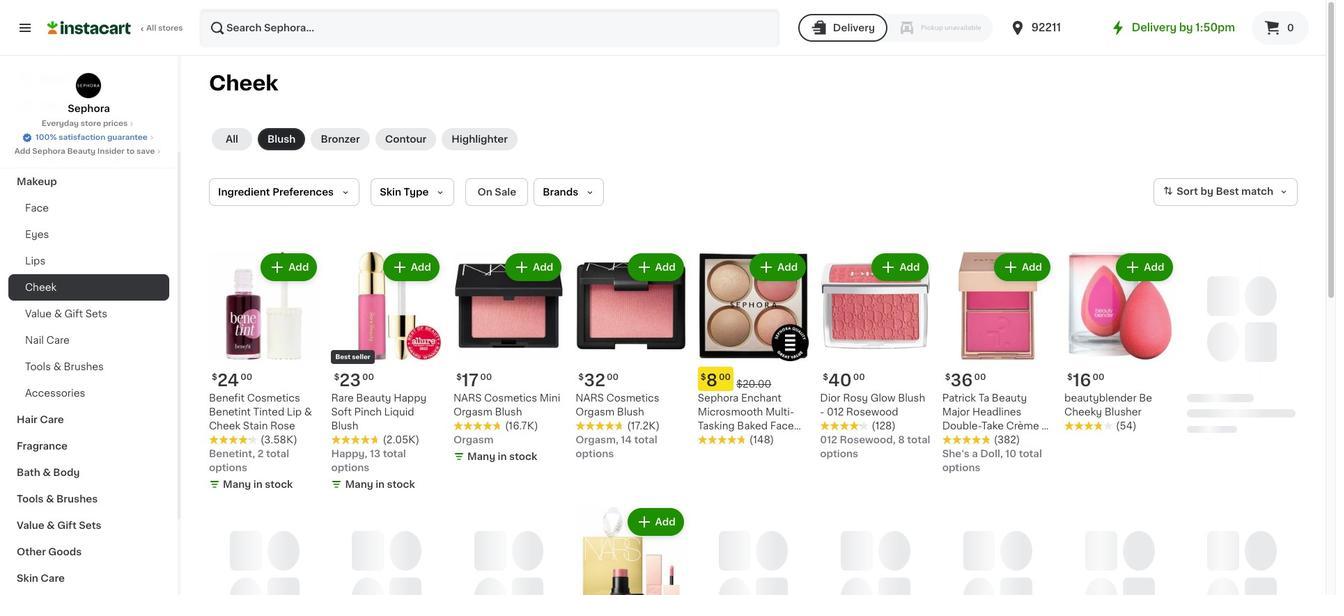 Task type: vqa. For each thing, say whether or not it's contained in the screenshot.
"Each (Est.)" in the $0.28 each (estimated) ELEMENT
no



Task type: locate. For each thing, give the bounding box(es) containing it.
cosmetics up (16.7k)
[[484, 394, 537, 404]]

& for first value & gift sets link from the bottom of the page
[[47, 521, 55, 531]]

0 horizontal spatial skin
[[17, 574, 38, 584]]

face down makeup
[[25, 203, 49, 213]]

1 vertical spatial value
[[17, 521, 44, 531]]

00 right 23
[[362, 374, 374, 382]]

options down rosewood,
[[820, 450, 858, 459]]

value up other at the bottom left of the page
[[17, 521, 44, 531]]

all left stores
[[146, 24, 156, 32]]

she's inside she's a doll, 10 total options
[[942, 450, 970, 459]]

accessories
[[25, 389, 85, 398]]

$ for 32
[[578, 374, 584, 382]]

ta
[[979, 394, 989, 404]]

$ inside $ 32 00
[[578, 374, 584, 382]]

nars down 32
[[576, 394, 604, 404]]

cheek inside benefit cosmetics benetint tinted lip & cheek stain rose
[[209, 422, 241, 432]]

a
[[1047, 436, 1053, 445], [972, 450, 978, 459]]

blush down take
[[982, 436, 1009, 445]]

4 00 from the left
[[853, 374, 865, 382]]

value & gift sets up 'nail care'
[[25, 309, 107, 319]]

$ up microsmooth
[[701, 374, 706, 382]]

brushes down body
[[56, 495, 98, 504]]

cosmetics up (17.2k)
[[606, 394, 659, 404]]

1 horizontal spatial sephora
[[68, 104, 110, 114]]

options inside benetint, 2 total options
[[209, 464, 247, 473]]

36
[[951, 373, 973, 389]]

0 horizontal spatial by
[[1179, 22, 1193, 33]]

& right 'bath' on the left of page
[[43, 468, 51, 478]]

& for the bath & body link
[[43, 468, 51, 478]]

orgasm up orgasm,
[[576, 408, 615, 418]]

1 vertical spatial all
[[226, 134, 238, 144]]

total inside orgasm, 14 total options
[[634, 436, 657, 445]]

& inside benefit cosmetics benetint tinted lip & cheek stain rose
[[304, 408, 312, 418]]

add button for 32
[[629, 255, 683, 280]]

many
[[467, 452, 495, 462], [223, 480, 251, 490], [345, 480, 373, 490]]

nail care link
[[8, 327, 169, 354]]

patrick ta beauty major headlines double-take crème & powder blush - she's a doll - pink
[[942, 394, 1053, 459]]

2 value & gift sets link from the top
[[8, 513, 169, 539]]

1 horizontal spatial she's
[[1018, 436, 1045, 445]]

$ inside $ 8 00 $20.00 sephora enchant microsmooth multi- tasking baked face palette
[[701, 374, 706, 382]]

nars cosmetics mini orgasm blush
[[453, 394, 560, 418]]

-
[[820, 408, 824, 418], [1012, 436, 1016, 445], [964, 450, 968, 459]]

2 horizontal spatial in
[[498, 452, 507, 462]]

product group containing 24
[[209, 251, 320, 495]]

0 horizontal spatial many
[[223, 480, 251, 490]]

1 vertical spatial a
[[972, 450, 978, 459]]

1 vertical spatial face
[[770, 422, 794, 432]]

1 vertical spatial best
[[335, 354, 351, 360]]

hair care
[[17, 415, 64, 425]]

brushes down nail care link
[[64, 362, 104, 372]]

100% satisfaction guarantee button
[[22, 130, 156, 144]]

add for 36
[[1022, 263, 1042, 272]]

she's down crème at bottom right
[[1018, 436, 1045, 445]]

012 rosewood, 8 total options
[[820, 436, 930, 459]]

microsmooth
[[698, 408, 763, 418]]

8 inside $ 8 00 $20.00 sephora enchant microsmooth multi- tasking baked face palette
[[706, 373, 718, 389]]

in down (16.7k)
[[498, 452, 507, 462]]

$ for 8
[[701, 374, 706, 382]]

seller
[[352, 354, 370, 360]]

cheek up all link
[[209, 73, 278, 93]]

nars
[[576, 394, 604, 404], [453, 394, 482, 404]]

total right 10
[[1019, 450, 1042, 459]]

cosmetics inside benefit cosmetics benetint tinted lip & cheek stain rose
[[247, 394, 300, 404]]

total left powder
[[907, 436, 930, 445]]

0 vertical spatial value & gift sets
[[25, 309, 107, 319]]

add
[[14, 148, 30, 155], [289, 263, 309, 272], [411, 263, 431, 272], [533, 263, 553, 272], [655, 263, 676, 272], [777, 263, 798, 272], [900, 263, 920, 272], [1022, 263, 1042, 272], [1144, 263, 1164, 272], [655, 518, 676, 528]]

2 cosmetics from the left
[[606, 394, 659, 404]]

tools & brushes link down body
[[8, 486, 169, 513]]

00 right 32
[[607, 374, 619, 382]]

8 $ from the left
[[945, 374, 951, 382]]

6 00 from the left
[[480, 374, 492, 382]]

0 vertical spatial care
[[46, 336, 70, 346]]

everyday store prices link
[[42, 118, 136, 130]]

1 horizontal spatial stock
[[387, 480, 415, 490]]

1 vertical spatial by
[[1201, 187, 1214, 197]]

1 horizontal spatial 8
[[898, 436, 905, 445]]

2 horizontal spatial -
[[1012, 436, 1016, 445]]

add inside "link"
[[14, 148, 30, 155]]

0 vertical spatial value & gift sets link
[[8, 301, 169, 327]]

1 vertical spatial gift
[[57, 521, 77, 531]]

0 vertical spatial by
[[1179, 22, 1193, 33]]

5 00 from the left
[[1093, 374, 1105, 382]]

1 vertical spatial care
[[40, 415, 64, 425]]

many down 'nars cosmetics mini orgasm blush'
[[467, 452, 495, 462]]

1 horizontal spatial skin
[[380, 187, 401, 197]]

delivery for delivery by 1:50pm
[[1132, 22, 1177, 33]]

in
[[498, 452, 507, 462], [253, 480, 262, 490], [376, 480, 385, 490]]

$ inside the '$ 36 00'
[[945, 374, 951, 382]]

00 inside $ 40 00
[[853, 374, 865, 382]]

2 horizontal spatial many
[[467, 452, 495, 462]]

1 vertical spatial brushes
[[56, 495, 98, 504]]

blush right glow
[[898, 394, 925, 404]]

00 inside $ 23 00
[[362, 374, 374, 382]]

1 nars from the left
[[576, 394, 604, 404]]

delivery for delivery
[[833, 23, 875, 33]]

stock down benetint, 2 total options
[[265, 480, 293, 490]]

0 vertical spatial sets
[[86, 309, 107, 319]]

0 horizontal spatial a
[[972, 450, 978, 459]]

1 vertical spatial value & gift sets link
[[8, 513, 169, 539]]

& up other goods
[[47, 521, 55, 531]]

add for 32
[[655, 263, 676, 272]]

0 vertical spatial she's
[[1018, 436, 1045, 445]]

0 horizontal spatial delivery
[[833, 23, 875, 33]]

$ up dior
[[823, 374, 828, 382]]

★★★★★
[[576, 422, 624, 432], [576, 422, 624, 432], [820, 422, 869, 432], [820, 422, 869, 432], [1065, 422, 1113, 432], [1065, 422, 1113, 432], [453, 422, 502, 432], [453, 422, 502, 432], [209, 436, 258, 445], [209, 436, 258, 445], [331, 436, 380, 445], [331, 436, 380, 445], [698, 436, 747, 445], [698, 436, 747, 445], [942, 436, 991, 445], [942, 436, 991, 445]]

many for 17
[[467, 452, 495, 462]]

many in stock down happy, 13 total options
[[345, 480, 415, 490]]

gift up goods
[[57, 521, 77, 531]]

value
[[25, 309, 52, 319], [17, 521, 44, 531]]

(54)
[[1116, 422, 1137, 432]]

nars inside nars cosmetics orgasm blush
[[576, 394, 604, 404]]

add for 16
[[1144, 263, 1164, 272]]

by for delivery
[[1179, 22, 1193, 33]]

1 vertical spatial value & gift sets
[[17, 521, 101, 531]]

2 horizontal spatial cosmetics
[[606, 394, 659, 404]]

add for 17
[[533, 263, 553, 272]]

1 value & gift sets link from the top
[[8, 301, 169, 327]]

many down happy, 13 total options
[[345, 480, 373, 490]]

options inside happy, 13 total options
[[331, 464, 369, 473]]

add button for 40
[[873, 255, 927, 280]]

00 right "16"
[[1093, 374, 1105, 382]]

0 vertical spatial best
[[1216, 187, 1239, 197]]

all link
[[212, 128, 252, 150]]

- inside dior rosy glow blush - 012 rosewood
[[820, 408, 824, 418]]

best
[[1216, 187, 1239, 197], [335, 354, 351, 360]]

add button for 17
[[507, 255, 560, 280]]

1 horizontal spatial -
[[964, 450, 968, 459]]

0 vertical spatial skin
[[380, 187, 401, 197]]

3 00 from the left
[[607, 374, 619, 382]]

6 $ from the left
[[456, 374, 462, 382]]

2 nars from the left
[[453, 394, 482, 404]]

8
[[706, 373, 718, 389], [898, 436, 905, 445]]

0 vertical spatial -
[[820, 408, 824, 418]]

product group
[[209, 251, 320, 495], [331, 251, 442, 495], [453, 251, 565, 467], [576, 251, 687, 461], [698, 251, 809, 448], [820, 251, 931, 461], [942, 251, 1053, 475], [1065, 251, 1176, 434], [576, 506, 687, 596]]

tools for 1st tools & brushes link from the bottom
[[17, 495, 44, 504]]

doll
[[942, 450, 962, 459]]

2 vertical spatial sephora
[[698, 394, 739, 404]]

1 $ from the left
[[212, 374, 217, 382]]

options down orgasm,
[[576, 450, 614, 459]]

sets up other goods link
[[79, 521, 101, 531]]

rose
[[270, 422, 295, 432]]

8 00 from the left
[[974, 374, 986, 382]]

face link
[[8, 195, 169, 222]]

- up 10
[[1012, 436, 1016, 445]]

add button for 24
[[262, 255, 316, 280]]

(16.7k)
[[505, 422, 538, 432]]

00 for 24
[[241, 374, 252, 382]]

stock down happy, 13 total options
[[387, 480, 415, 490]]

cosmetics up tinted
[[247, 394, 300, 404]]

00 inside $ 32 00
[[607, 374, 619, 382]]

0 horizontal spatial nars
[[453, 394, 482, 404]]

- right doll
[[964, 450, 968, 459]]

1 vertical spatial skin
[[17, 574, 38, 584]]

$ for 40
[[823, 374, 828, 382]]

fragrance
[[17, 442, 68, 451]]

(2.05k)
[[383, 436, 419, 445]]

crème
[[1006, 422, 1039, 432]]

16
[[1073, 373, 1091, 389]]

14
[[621, 436, 632, 445]]

rare
[[331, 394, 354, 404]]

012 inside dior rosy glow blush - 012 rosewood
[[827, 408, 844, 418]]

stock
[[509, 452, 537, 462], [265, 480, 293, 490], [387, 480, 415, 490]]

& right lip
[[304, 408, 312, 418]]

00 left $20.00
[[719, 374, 731, 382]]

1 horizontal spatial in
[[376, 480, 385, 490]]

1 vertical spatial 8
[[898, 436, 905, 445]]

sephora up microsmooth
[[698, 394, 739, 404]]

$ up beautyblender
[[1067, 374, 1073, 382]]

in down benetint, 2 total options
[[253, 480, 262, 490]]

orgasm down $ 17 00
[[453, 408, 492, 418]]

00 right 40
[[853, 374, 865, 382]]

best inside field
[[1216, 187, 1239, 197]]

add button for 23
[[384, 255, 438, 280]]

0 horizontal spatial -
[[820, 408, 824, 418]]

Search field
[[201, 10, 779, 46]]

0 horizontal spatial face
[[25, 203, 49, 213]]

rosewood
[[846, 408, 898, 418]]

100% satisfaction guarantee
[[36, 134, 148, 141]]

happy
[[394, 394, 427, 404]]

skin
[[380, 187, 401, 197], [17, 574, 38, 584]]

00 for 16
[[1093, 374, 1105, 382]]

1 vertical spatial she's
[[942, 450, 970, 459]]

4 $ from the left
[[823, 374, 828, 382]]

00 inside the '$ 36 00'
[[974, 374, 986, 382]]

gift down cheek link at the left
[[64, 309, 83, 319]]

0 horizontal spatial cosmetics
[[247, 394, 300, 404]]

10
[[1006, 450, 1017, 459]]

total inside happy, 13 total options
[[383, 450, 406, 459]]

0 horizontal spatial stock
[[265, 480, 293, 490]]

1 horizontal spatial delivery
[[1132, 22, 1177, 33]]

value up the nail
[[25, 309, 52, 319]]

1 vertical spatial tools
[[17, 495, 44, 504]]

2 tools & brushes link from the top
[[8, 486, 169, 513]]

delivery inside delivery button
[[833, 23, 875, 33]]

$ up patrick
[[945, 374, 951, 382]]

1 00 from the left
[[241, 374, 252, 382]]

value & gift sets link
[[8, 301, 169, 327], [8, 513, 169, 539]]

2 horizontal spatial sephora
[[698, 394, 739, 404]]

$ for 16
[[1067, 374, 1073, 382]]

3 $ from the left
[[578, 374, 584, 382]]

stock for 24
[[265, 480, 293, 490]]

goods
[[48, 548, 82, 557]]

00 inside $ 17 00
[[480, 374, 492, 382]]

total down (17.2k)
[[634, 436, 657, 445]]

cosmetics for 24
[[247, 394, 300, 404]]

cheek down benetint on the bottom left
[[209, 422, 241, 432]]

add sephora beauty insider to save
[[14, 148, 155, 155]]

add button for 16
[[1118, 255, 1171, 280]]

skin inside dropdown button
[[380, 187, 401, 197]]

cheek down lips
[[25, 283, 57, 293]]

sephora down "100%"
[[32, 148, 65, 155]]

cosmetics inside nars cosmetics orgasm blush
[[606, 394, 659, 404]]

None search field
[[199, 8, 780, 47]]

0 vertical spatial gift
[[64, 309, 83, 319]]

total inside 012 rosewood, 8 total options
[[907, 436, 930, 445]]

$ inside $ 16 00
[[1067, 374, 1073, 382]]

face down multi-
[[770, 422, 794, 432]]

00 right "24"
[[241, 374, 252, 382]]

sets down cheek link at the left
[[86, 309, 107, 319]]

total down the '(3.58k)'
[[266, 450, 289, 459]]

00 inside $ 16 00
[[1093, 374, 1105, 382]]

total inside benetint, 2 total options
[[266, 450, 289, 459]]

00 right the 17
[[480, 374, 492, 382]]

1 horizontal spatial nars
[[576, 394, 604, 404]]

delivery inside delivery by 1:50pm link
[[1132, 22, 1177, 33]]

skin down other at the bottom left of the page
[[17, 574, 38, 584]]

orgasm
[[576, 408, 615, 418], [453, 408, 492, 418], [453, 436, 494, 445]]

2 horizontal spatial many in stock
[[467, 452, 537, 462]]

she's inside patrick ta beauty major headlines double-take crème & powder blush - she's a doll - pink
[[1018, 436, 1045, 445]]

value & gift sets link up 'nail care'
[[8, 301, 169, 327]]

$ 8 00 $20.00 sephora enchant microsmooth multi- tasking baked face palette
[[698, 373, 794, 445]]

8 right rosewood,
[[898, 436, 905, 445]]

0 vertical spatial all
[[146, 24, 156, 32]]

1 horizontal spatial a
[[1047, 436, 1053, 445]]

tools down the nail
[[25, 362, 51, 372]]

$ 32 00
[[578, 373, 619, 389]]

add for 40
[[900, 263, 920, 272]]

tools & brushes down bath & body
[[17, 495, 98, 504]]

brushes for 1st tools & brushes link from the bottom
[[56, 495, 98, 504]]

care for nail care
[[46, 336, 70, 346]]

00 for 17
[[480, 374, 492, 382]]

stock for 23
[[387, 480, 415, 490]]

options down benetint,
[[209, 464, 247, 473]]

0 vertical spatial 8
[[706, 373, 718, 389]]

orgasm inside 'nars cosmetics mini orgasm blush'
[[453, 408, 492, 418]]

beautyblender be cheeky blusher
[[1065, 394, 1152, 418]]

dior
[[820, 394, 841, 404]]

pinch
[[354, 408, 382, 418]]

brands button
[[534, 178, 604, 206]]

tools & brushes for 1st tools & brushes link from the bottom
[[17, 495, 98, 504]]

$ up nars cosmetics orgasm blush in the bottom left of the page
[[578, 374, 584, 382]]

0 vertical spatial tools & brushes link
[[8, 354, 169, 380]]

preferences
[[272, 187, 334, 197]]

$ 23 00
[[334, 373, 374, 389]]

many in stock
[[467, 452, 537, 462], [223, 480, 293, 490], [345, 480, 415, 490]]

$ up benefit
[[212, 374, 217, 382]]

00 for 8
[[719, 374, 731, 382]]

$ inside $ 17 00
[[456, 374, 462, 382]]

1 horizontal spatial all
[[226, 134, 238, 144]]

tools & brushes
[[25, 362, 104, 372], [17, 495, 98, 504]]

1 vertical spatial tools & brushes link
[[8, 486, 169, 513]]

nars for 32
[[576, 394, 604, 404]]

$ up rare
[[334, 374, 339, 382]]

value & gift sets link up goods
[[8, 513, 169, 539]]

2 vertical spatial care
[[41, 574, 65, 584]]

0 vertical spatial face
[[25, 203, 49, 213]]

0 vertical spatial brushes
[[64, 362, 104, 372]]

everyday store prices
[[42, 120, 128, 127]]

a right (382)
[[1047, 436, 1053, 445]]

she's down powder
[[942, 450, 970, 459]]

$ inside $ 40 00
[[823, 374, 828, 382]]

$ inside $ 23 00
[[334, 374, 339, 382]]

a inside she's a doll, 10 total options
[[972, 450, 978, 459]]

2 vertical spatial cheek
[[209, 422, 241, 432]]

0 vertical spatial a
[[1047, 436, 1053, 445]]

cosmetics inside 'nars cosmetics mini orgasm blush'
[[484, 394, 537, 404]]

1 vertical spatial 012
[[820, 436, 837, 445]]

buy it again link
[[8, 64, 169, 92]]

1 horizontal spatial face
[[770, 422, 794, 432]]

& up 'nail care'
[[54, 309, 62, 319]]

best left match
[[1216, 187, 1239, 197]]

7 $ from the left
[[701, 374, 706, 382]]

skin for skin care
[[17, 574, 38, 584]]

00 for 36
[[974, 374, 986, 382]]

sale
[[495, 187, 516, 197]]

& inside patrick ta beauty major headlines double-take crème & powder blush - she's a doll - pink
[[1042, 422, 1050, 432]]

care right the nail
[[46, 336, 70, 346]]

total down the (2.05k)
[[383, 450, 406, 459]]

options down happy,
[[331, 464, 369, 473]]

(128)
[[872, 422, 896, 432]]

7 00 from the left
[[719, 374, 731, 382]]

1 horizontal spatial best
[[1216, 187, 1239, 197]]

00
[[241, 374, 252, 382], [362, 374, 374, 382], [607, 374, 619, 382], [853, 374, 865, 382], [1093, 374, 1105, 382], [480, 374, 492, 382], [719, 374, 731, 382], [974, 374, 986, 382]]

& up accessories
[[53, 362, 61, 372]]

0 horizontal spatial all
[[146, 24, 156, 32]]

party
[[58, 150, 85, 160]]

& down bath & body
[[46, 495, 54, 504]]

blush down soft at the left of page
[[331, 422, 358, 432]]

2 00 from the left
[[362, 374, 374, 382]]

- down dior
[[820, 408, 824, 418]]

stain
[[243, 422, 268, 432]]

options inside orgasm, 14 total options
[[576, 450, 614, 459]]

00 right 36
[[974, 374, 986, 382]]

fragrance link
[[8, 433, 169, 460]]

1 vertical spatial tools & brushes
[[17, 495, 98, 504]]

other
[[17, 548, 46, 557]]

sephora
[[68, 104, 110, 114], [32, 148, 65, 155], [698, 394, 739, 404]]

blush link
[[258, 128, 305, 150]]

bath & body
[[17, 468, 80, 478]]

all stores
[[146, 24, 183, 32]]

tools & brushes up accessories
[[25, 362, 104, 372]]

happy, 13 total options
[[331, 450, 406, 473]]

1 cosmetics from the left
[[247, 394, 300, 404]]

0 horizontal spatial in
[[253, 480, 262, 490]]

blush inside patrick ta beauty major headlines double-take crème & powder blush - she's a doll - pink
[[982, 436, 1009, 445]]

value & gift sets for 1st value & gift sets link from the top
[[25, 309, 107, 319]]

by inside field
[[1201, 187, 1214, 197]]

benetint,
[[209, 450, 255, 459]]

1 vertical spatial sephora
[[32, 148, 65, 155]]

0 vertical spatial sephora
[[68, 104, 110, 114]]

value & gift sets up goods
[[17, 521, 101, 531]]

0 vertical spatial tools
[[25, 362, 51, 372]]

012 left rosewood,
[[820, 436, 837, 445]]

00 inside $ 8 00 $20.00 sephora enchant microsmooth multi- tasking baked face palette
[[719, 374, 731, 382]]

care right hair at bottom left
[[40, 415, 64, 425]]

nars inside 'nars cosmetics mini orgasm blush'
[[453, 394, 482, 404]]

in down happy, 13 total options
[[376, 480, 385, 490]]

0 vertical spatial tools & brushes
[[25, 362, 104, 372]]

skin left type
[[380, 187, 401, 197]]

0 vertical spatial 012
[[827, 408, 844, 418]]

gift
[[64, 309, 83, 319], [57, 521, 77, 531]]

tools & brushes link up accessories
[[8, 354, 169, 380]]

options down doll
[[942, 464, 981, 473]]

1 horizontal spatial by
[[1201, 187, 1214, 197]]

stock down (16.7k)
[[509, 452, 537, 462]]

5 $ from the left
[[1067, 374, 1073, 382]]

3 cosmetics from the left
[[484, 394, 537, 404]]

by right sort
[[1201, 187, 1214, 197]]

patrick
[[942, 394, 976, 404]]

0 horizontal spatial she's
[[942, 450, 970, 459]]

value & gift sets for first value & gift sets link from the bottom of the page
[[17, 521, 101, 531]]

1 horizontal spatial many in stock
[[345, 480, 415, 490]]

012 down dior
[[827, 408, 844, 418]]

0 button
[[1252, 11, 1309, 45]]

sephora up store
[[68, 104, 110, 114]]

1 horizontal spatial cosmetics
[[484, 394, 537, 404]]

total for 23
[[383, 450, 406, 459]]

0 horizontal spatial best
[[335, 354, 351, 360]]

1 vertical spatial sets
[[79, 521, 101, 531]]

$ inside $ 24 00
[[212, 374, 217, 382]]

1 horizontal spatial many
[[345, 480, 373, 490]]

blush up (16.7k)
[[495, 408, 522, 418]]

2 vertical spatial -
[[964, 450, 968, 459]]

0 horizontal spatial sephora
[[32, 148, 65, 155]]

00 inside $ 24 00
[[241, 374, 252, 382]]

many in stock down benetint, 2 total options
[[223, 480, 293, 490]]

0 horizontal spatial 8
[[706, 373, 718, 389]]

ingredient
[[218, 187, 270, 197]]

best left seller
[[335, 354, 351, 360]]

cosmetics for 32
[[606, 394, 659, 404]]

all left "blush" link
[[226, 134, 238, 144]]

on
[[478, 187, 492, 197]]

many in stock down (16.7k)
[[467, 452, 537, 462]]

& right crème at bottom right
[[1042, 422, 1050, 432]]

0 horizontal spatial many in stock
[[223, 480, 293, 490]]

2 $ from the left
[[334, 374, 339, 382]]

brushes for first tools & brushes link from the top of the page
[[64, 362, 104, 372]]

holiday party ready beauty link
[[8, 142, 169, 169]]

skin care
[[17, 574, 65, 584]]

buy it again
[[39, 73, 98, 83]]

blush up (17.2k)
[[617, 408, 644, 418]]

tools down 'bath' on the left of page
[[17, 495, 44, 504]]

2 horizontal spatial stock
[[509, 452, 537, 462]]

orgasm,
[[576, 436, 619, 445]]



Task type: describe. For each thing, give the bounding box(es) containing it.
in for 24
[[253, 480, 262, 490]]

product group containing 17
[[453, 251, 565, 467]]

ingredient preferences button
[[209, 178, 360, 206]]

best match
[[1216, 187, 1273, 197]]

total for 32
[[634, 436, 657, 445]]

benetint
[[209, 408, 251, 418]]

be
[[1139, 394, 1152, 404]]

sets for 1st value & gift sets link from the top
[[86, 309, 107, 319]]

benetint, 2 total options
[[209, 450, 289, 473]]

2
[[258, 450, 264, 459]]

rare beauty happy soft pinch liquid blush
[[331, 394, 427, 432]]

24
[[217, 373, 239, 389]]

rosy
[[843, 394, 868, 404]]

$ for 36
[[945, 374, 951, 382]]

major
[[942, 408, 970, 418]]

1 vertical spatial -
[[1012, 436, 1016, 445]]

total for 24
[[266, 450, 289, 459]]

options for 24
[[209, 464, 247, 473]]

& for 1st value & gift sets link from the top
[[54, 309, 62, 319]]

00 for 40
[[853, 374, 865, 382]]

8 inside 012 rosewood, 8 total options
[[898, 436, 905, 445]]

many in stock for 23
[[345, 480, 415, 490]]

by for sort
[[1201, 187, 1214, 197]]

blush inside 'nars cosmetics mini orgasm blush'
[[495, 408, 522, 418]]

orgasm down 'nars cosmetics mini orgasm blush'
[[453, 436, 494, 445]]

stores
[[158, 24, 183, 32]]

all for all
[[226, 134, 238, 144]]

add for $20.00
[[777, 263, 798, 272]]

tools for first tools & brushes link from the top of the page
[[25, 362, 51, 372]]

lip
[[287, 408, 302, 418]]

lists link
[[8, 92, 169, 120]]

many for 23
[[345, 480, 373, 490]]

00 for 32
[[607, 374, 619, 382]]

satisfaction
[[59, 134, 105, 141]]

contour
[[385, 134, 427, 144]]

many in stock for 24
[[223, 480, 293, 490]]

all for all stores
[[146, 24, 156, 32]]

& for first tools & brushes link from the top of the page
[[53, 362, 61, 372]]

(382)
[[994, 436, 1020, 445]]

match
[[1241, 187, 1273, 197]]

bath & body link
[[8, 460, 169, 486]]

product group containing 32
[[576, 251, 687, 461]]

sephora link
[[68, 72, 110, 116]]

add for 23
[[411, 263, 431, 272]]

type
[[404, 187, 429, 197]]

product group containing 16
[[1065, 251, 1176, 434]]

prices
[[103, 120, 128, 127]]

add button for 36
[[995, 255, 1049, 280]]

it
[[61, 73, 68, 83]]

orgasm inside nars cosmetics orgasm blush
[[576, 408, 615, 418]]

1 vertical spatial cheek
[[25, 283, 57, 293]]

blush inside nars cosmetics orgasm blush
[[617, 408, 644, 418]]

save
[[137, 148, 155, 155]]

insider
[[97, 148, 125, 155]]

(17.2k)
[[627, 422, 660, 432]]

00 for 23
[[362, 374, 374, 382]]

headlines
[[972, 408, 1022, 418]]

$20.00
[[736, 380, 771, 390]]

highlighter link
[[442, 128, 518, 150]]

options inside she's a doll, 10 total options
[[942, 464, 981, 473]]

lips link
[[8, 248, 169, 274]]

$ for 23
[[334, 374, 339, 382]]

bath
[[17, 468, 40, 478]]

in for 17
[[498, 452, 507, 462]]

0 vertical spatial value
[[25, 309, 52, 319]]

product group containing 8
[[698, 251, 809, 448]]

lips
[[25, 256, 45, 266]]

$ 36 00
[[945, 373, 986, 389]]

$8.00 original price: $20.00 element
[[698, 367, 809, 392]]

care for hair care
[[40, 415, 64, 425]]

contour link
[[375, 128, 436, 150]]

many in stock for 17
[[467, 452, 537, 462]]

beauty inside rare beauty happy soft pinch liquid blush
[[356, 394, 391, 404]]

total inside she's a doll, 10 total options
[[1019, 450, 1042, 459]]

blush inside dior rosy glow blush - 012 rosewood
[[898, 394, 925, 404]]

instacart logo image
[[47, 20, 131, 36]]

powder
[[942, 436, 979, 445]]

store
[[81, 120, 101, 127]]

sephora inside $ 8 00 $20.00 sephora enchant microsmooth multi- tasking baked face palette
[[698, 394, 739, 404]]

options for 23
[[331, 464, 369, 473]]

cheek link
[[8, 274, 169, 301]]

all stores link
[[47, 8, 184, 47]]

orgasm, 14 total options
[[576, 436, 657, 459]]

sephora logo image
[[76, 72, 102, 99]]

benefit
[[209, 394, 245, 404]]

0 vertical spatial cheek
[[209, 73, 278, 93]]

1 tools & brushes link from the top
[[8, 354, 169, 380]]

sets for first value & gift sets link from the bottom of the page
[[79, 521, 101, 531]]

palette
[[698, 436, 733, 445]]

guarantee
[[107, 134, 148, 141]]

service type group
[[798, 14, 993, 42]]

& for 1st tools & brushes link from the bottom
[[46, 495, 54, 504]]

17
[[462, 373, 479, 389]]

1:50pm
[[1196, 22, 1235, 33]]

in for 23
[[376, 480, 385, 490]]

$ 16 00
[[1067, 373, 1105, 389]]

tools & brushes for first tools & brushes link from the top of the page
[[25, 362, 104, 372]]

enchant
[[741, 394, 782, 404]]

best for best match
[[1216, 187, 1239, 197]]

stock for 17
[[509, 452, 537, 462]]

liquid
[[384, 408, 414, 418]]

shop
[[39, 45, 65, 55]]

$ for 17
[[456, 374, 462, 382]]

product group containing add
[[576, 506, 687, 596]]

product group containing 23
[[331, 251, 442, 495]]

tinted
[[253, 408, 284, 418]]

blush right all link
[[268, 134, 296, 144]]

cheeky
[[1065, 408, 1102, 418]]

makeup
[[17, 177, 57, 187]]

skin for skin type
[[380, 187, 401, 197]]

$ 40 00
[[823, 373, 865, 389]]

glow
[[871, 394, 896, 404]]

options inside 012 rosewood, 8 total options
[[820, 450, 858, 459]]

$ for 24
[[212, 374, 217, 382]]

product group containing 40
[[820, 251, 931, 461]]

buy
[[39, 73, 59, 83]]

highlighter
[[452, 134, 508, 144]]

best for best seller
[[335, 354, 351, 360]]

23
[[339, 373, 361, 389]]

baked
[[737, 422, 768, 432]]

012 inside 012 rosewood, 8 total options
[[820, 436, 837, 445]]

beautyblender
[[1065, 394, 1137, 404]]

care for skin care
[[41, 574, 65, 584]]

$ 24 00
[[212, 373, 252, 389]]

blush inside rare beauty happy soft pinch liquid blush
[[331, 422, 358, 432]]

rosewood,
[[840, 436, 896, 445]]

cosmetics for 17
[[484, 394, 537, 404]]

on sale
[[478, 187, 516, 197]]

ingredient preferences
[[218, 187, 334, 197]]

a inside patrick ta beauty major headlines double-take crème & powder blush - she's a doll - pink
[[1047, 436, 1053, 445]]

bronzer
[[321, 134, 360, 144]]

$ 17 00
[[456, 373, 492, 389]]

nars for 17
[[453, 394, 482, 404]]

makeup link
[[8, 169, 169, 195]]

sephora inside add sephora beauty insider to save "link"
[[32, 148, 65, 155]]

lists
[[39, 101, 63, 111]]

best seller
[[335, 354, 370, 360]]

ready
[[88, 150, 120, 160]]

shop link
[[8, 36, 169, 64]]

many for 24
[[223, 480, 251, 490]]

face inside "link"
[[25, 203, 49, 213]]

skin type button
[[371, 178, 455, 206]]

face inside $ 8 00 $20.00 sephora enchant microsmooth multi- tasking baked face palette
[[770, 422, 794, 432]]

add for 24
[[289, 263, 309, 272]]

brands
[[543, 187, 578, 197]]

Best match Sort by field
[[1154, 178, 1298, 206]]

take
[[982, 422, 1004, 432]]

beauty inside patrick ta beauty major headlines double-take crème & powder blush - she's a doll - pink
[[992, 394, 1027, 404]]

multi-
[[766, 408, 794, 418]]

product group containing 36
[[942, 251, 1053, 475]]

to
[[126, 148, 135, 155]]

32
[[584, 373, 605, 389]]

92211
[[1032, 22, 1061, 33]]

blusher
[[1105, 408, 1142, 418]]

options for 32
[[576, 450, 614, 459]]



